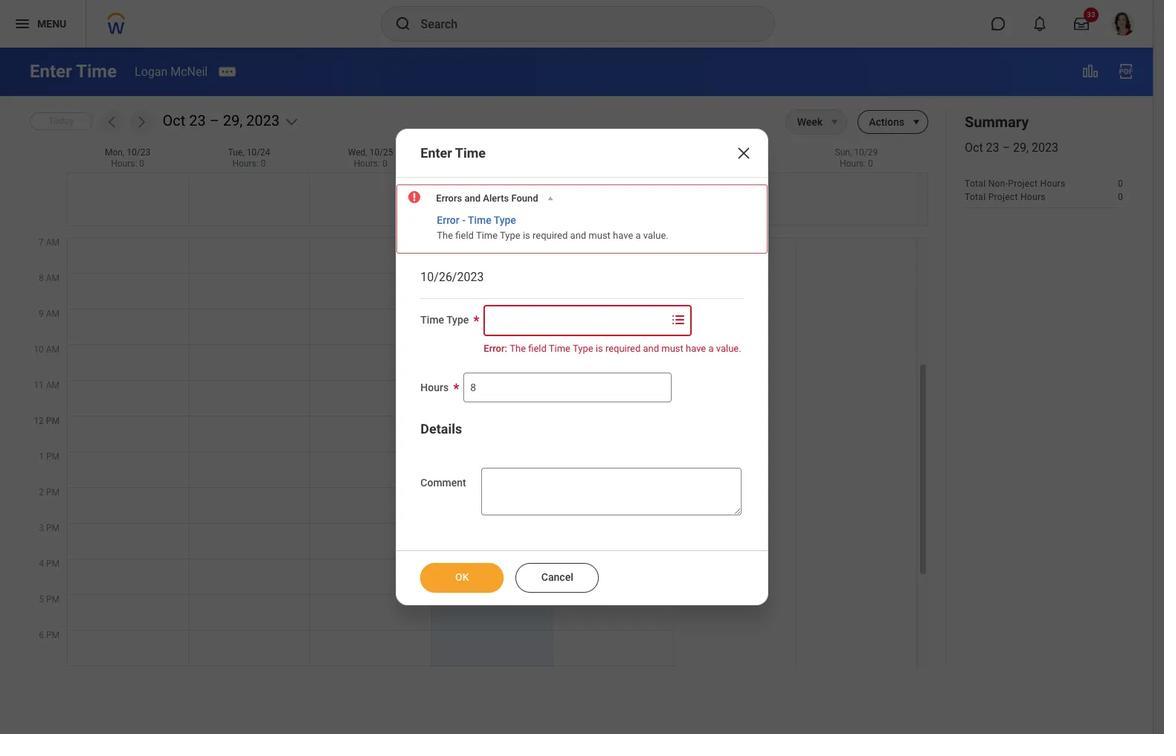 Task type: describe. For each thing, give the bounding box(es) containing it.
10
[[34, 344, 44, 355]]

error - time type the field time type is required and must have a value.
[[437, 214, 669, 241]]

wed,
[[348, 147, 367, 158]]

0 vertical spatial 23
[[189, 112, 206, 130]]

thu,
[[471, 147, 488, 158]]

the inside error - time type the field time type is required and must have a value.
[[437, 230, 453, 241]]

am for 10 am
[[46, 344, 60, 355]]

actions
[[869, 116, 905, 128]]

4 pm
[[39, 559, 60, 569]]

chevron right image
[[134, 115, 148, 129]]

1 pm
[[39, 452, 60, 462]]

1 horizontal spatial value.
[[716, 343, 741, 354]]

exclamation image
[[408, 192, 420, 203]]

error
[[437, 214, 460, 226]]

1 vertical spatial the
[[510, 343, 526, 354]]

required inside error - time type the field time type is required and must have a value.
[[533, 230, 568, 241]]

sun, 10/29
[[835, 147, 878, 158]]

today
[[48, 115, 74, 127]]

Comment text field
[[481, 468, 741, 516]]

details button
[[421, 421, 462, 437]]

1 horizontal spatial 2023
[[1032, 141, 1059, 155]]

must inside error - time type the field time type is required and must have a value.
[[589, 230, 611, 241]]

Hours text field
[[464, 373, 672, 403]]

notifications large image
[[1033, 16, 1047, 31]]

found
[[511, 193, 538, 204]]

0 vertical spatial enter
[[30, 61, 72, 82]]

error - time type link
[[437, 214, 516, 228]]

search image
[[394, 15, 412, 33]]

8 am
[[39, 273, 60, 283]]

10/29
[[854, 147, 878, 158]]

cancel
[[541, 571, 573, 583]]

0 vertical spatial project
[[1008, 179, 1038, 189]]

am for 9 am
[[46, 309, 60, 319]]

am for 11 am
[[46, 380, 60, 391]]

9
[[39, 309, 44, 319]]

9 am
[[39, 309, 60, 319]]

pm for 6 pm
[[46, 630, 60, 640]]

1 horizontal spatial a
[[709, 343, 714, 354]]

am for 8 am
[[46, 273, 60, 283]]

1 horizontal spatial required
[[605, 343, 641, 354]]

tue, 10/24
[[228, 147, 270, 158]]

6 hours: 0 from the left
[[840, 158, 873, 169]]

enter time main content
[[0, 48, 1153, 702]]

6 hours: from the left
[[840, 158, 866, 169]]

1 horizontal spatial have
[[686, 343, 706, 354]]

details group
[[421, 420, 744, 516]]

1 hours: from the left
[[111, 158, 137, 169]]

hours inside dialog
[[421, 382, 449, 394]]

12
[[34, 416, 44, 426]]

details
[[421, 421, 462, 437]]

type down error - time type link
[[500, 230, 520, 241]]

11 am
[[34, 380, 60, 391]]

total non-project hours
[[965, 179, 1066, 189]]

alerts
[[483, 193, 509, 204]]

error: the field time type is required and must have a value.
[[484, 343, 741, 354]]

3 hours: 0 from the left
[[354, 158, 387, 169]]

7 am
[[39, 237, 60, 248]]

profile logan mcneil element
[[1102, 7, 1144, 40]]

1 vertical spatial hours
[[1021, 192, 1046, 203]]

enter time link
[[431, 273, 552, 308]]

5
[[39, 594, 44, 605]]

logan mcneil
[[135, 64, 208, 78]]

wed, 10/25
[[348, 147, 393, 158]]

prompts image
[[670, 311, 688, 329]]

pm for 3 pm
[[46, 523, 60, 533]]

1 vertical spatial oct 23 – 29, 2023
[[965, 141, 1059, 155]]

1 vertical spatial project
[[988, 192, 1018, 203]]

error:
[[484, 343, 507, 354]]

10 am
[[34, 344, 60, 355]]

4 hours: 0 from the left
[[475, 158, 509, 169]]

logan mcneil link
[[135, 64, 208, 78]]

view printable version (pdf) image
[[1117, 62, 1135, 80]]

actions button
[[858, 110, 905, 134]]

mcneil
[[171, 64, 208, 78]]

time right -
[[468, 214, 491, 226]]

value. inside error - time type the field time type is required and must have a value.
[[643, 230, 669, 241]]

time type
[[421, 314, 469, 326]]

0 horizontal spatial 29,
[[223, 112, 243, 130]]

4
[[39, 559, 44, 569]]

sun,
[[835, 147, 852, 158]]

logan
[[135, 64, 168, 78]]

mon,
[[105, 147, 124, 158]]

12 pm
[[34, 416, 60, 426]]

1 vertical spatial must
[[662, 343, 683, 354]]

inbox large image
[[1074, 16, 1089, 31]]

3 pm
[[39, 523, 60, 533]]

time down the time type field in the top of the page
[[549, 343, 571, 354]]



Task type: locate. For each thing, give the bounding box(es) containing it.
0 vertical spatial –
[[210, 112, 219, 130]]

0 horizontal spatial –
[[210, 112, 219, 130]]

required down the time type field in the top of the page
[[605, 343, 641, 354]]

cancel button
[[516, 563, 599, 593]]

0 vertical spatial must
[[589, 230, 611, 241]]

6
[[39, 630, 44, 640]]

hours: 0 down mon, 10/23
[[111, 158, 144, 169]]

hours: 0 down sat, 10/28
[[718, 158, 752, 169]]

2 vertical spatial enter time
[[443, 276, 490, 287]]

0 horizontal spatial field
[[456, 230, 474, 241]]

0 vertical spatial total
[[965, 179, 986, 189]]

today button
[[30, 112, 93, 130]]

5 pm from the top
[[46, 559, 60, 569]]

1 vertical spatial enter time
[[421, 145, 486, 161]]

0 vertical spatial field
[[456, 230, 474, 241]]

2
[[39, 487, 44, 498]]

1 horizontal spatial is
[[596, 343, 603, 354]]

0 vertical spatial the
[[437, 230, 453, 241]]

enter time up "time type"
[[443, 276, 490, 287]]

hours: down the thu, 10/26
[[475, 158, 502, 169]]

have
[[613, 230, 633, 241], [686, 343, 706, 354]]

time left '10/26'
[[455, 145, 486, 161]]

am for 7 am
[[46, 237, 60, 248]]

mon, 10/23
[[105, 147, 150, 158]]

type down alerts
[[494, 214, 516, 226]]

total
[[965, 179, 986, 189], [965, 192, 986, 203]]

hours up total project hours at top right
[[1040, 179, 1066, 189]]

8
[[39, 273, 44, 283]]

4 pm from the top
[[46, 523, 60, 533]]

field down -
[[456, 230, 474, 241]]

1 horizontal spatial field
[[528, 343, 547, 354]]

pm right 12
[[46, 416, 60, 426]]

2 vertical spatial hours
[[421, 382, 449, 394]]

1 vertical spatial 23
[[986, 141, 999, 155]]

0 horizontal spatial oct 23 – 29, 2023
[[163, 112, 280, 130]]

is down the found
[[523, 230, 530, 241]]

sat,
[[715, 147, 729, 158]]

0 horizontal spatial the
[[437, 230, 453, 241]]

oct down the summary
[[965, 141, 983, 155]]

oct 23 – 29, 2023 up tue,
[[163, 112, 280, 130]]

enter up "time type"
[[443, 276, 466, 287]]

23 down the summary
[[986, 141, 999, 155]]

1 vertical spatial 2023
[[1032, 141, 1059, 155]]

4 am from the top
[[46, 344, 60, 355]]

the right the error:
[[510, 343, 526, 354]]

required
[[533, 230, 568, 241], [605, 343, 641, 354]]

1 vertical spatial –
[[1002, 141, 1010, 155]]

hours: down sat, 10/28
[[718, 158, 744, 169]]

10/24
[[247, 147, 270, 158]]

5 hours: 0 from the left
[[718, 158, 752, 169]]

0 horizontal spatial 23
[[189, 112, 206, 130]]

hours: down 'wed, 10/25'
[[354, 158, 380, 169]]

0 vertical spatial required
[[533, 230, 568, 241]]

the
[[437, 230, 453, 241], [510, 343, 526, 354]]

hours: 0 down 'wed, 10/25'
[[354, 158, 387, 169]]

1 vertical spatial 29,
[[1013, 141, 1029, 155]]

1 vertical spatial field
[[528, 343, 547, 354]]

2 vertical spatial enter
[[443, 276, 466, 287]]

2023
[[246, 112, 280, 130], [1032, 141, 1059, 155]]

2 hours: 0 from the left
[[232, 158, 266, 169]]

must
[[589, 230, 611, 241], [662, 343, 683, 354]]

23 down the 'mcneil'
[[189, 112, 206, 130]]

pm right 1
[[46, 452, 60, 462]]

enter time inside dialog
[[421, 145, 486, 161]]

and
[[465, 193, 481, 204], [570, 230, 586, 241], [643, 343, 659, 354]]

2 hours: from the left
[[232, 158, 259, 169]]

0 horizontal spatial 2023
[[246, 112, 280, 130]]

chevron down image
[[284, 115, 299, 129]]

2 pm from the top
[[46, 452, 60, 462]]

0 horizontal spatial a
[[636, 230, 641, 241]]

pm for 1 pm
[[46, 452, 60, 462]]

1 horizontal spatial oct 23 – 29, 2023
[[965, 141, 1059, 155]]

ok
[[455, 571, 469, 583]]

x image
[[735, 144, 753, 162]]

0 horizontal spatial required
[[533, 230, 568, 241]]

enter up today
[[30, 61, 72, 82]]

pm right 4
[[46, 559, 60, 569]]

1 horizontal spatial –
[[1002, 141, 1010, 155]]

23
[[189, 112, 206, 130], [986, 141, 999, 155]]

0 horizontal spatial must
[[589, 230, 611, 241]]

total for total project hours
[[965, 192, 986, 203]]

2 horizontal spatial and
[[643, 343, 659, 354]]

oct right chevron right image on the left
[[163, 112, 185, 130]]

pm for 4 pm
[[46, 559, 60, 569]]

the down error at the left top
[[437, 230, 453, 241]]

required down caret up image
[[533, 230, 568, 241]]

dialog containing enter time
[[396, 129, 768, 606]]

is inside error - time type the field time type is required and must have a value.
[[523, 230, 530, 241]]

chevron left image
[[105, 115, 119, 129]]

1 horizontal spatial 23
[[986, 141, 999, 155]]

10/28
[[732, 147, 755, 158]]

1 am from the top
[[46, 237, 60, 248]]

3 pm from the top
[[46, 487, 60, 498]]

type down 10/26/2023
[[446, 314, 469, 326]]

0 vertical spatial 29,
[[223, 112, 243, 130]]

pm for 12 pm
[[46, 416, 60, 426]]

0 vertical spatial value.
[[643, 230, 669, 241]]

Time Type field
[[485, 307, 668, 334]]

0 vertical spatial have
[[613, 230, 633, 241]]

11
[[34, 380, 44, 391]]

2 total from the top
[[965, 192, 986, 203]]

hours: 0 down tue, 10/24
[[232, 158, 266, 169]]

field right the error:
[[528, 343, 547, 354]]

6 pm from the top
[[46, 594, 60, 605]]

5 hours: from the left
[[718, 158, 744, 169]]

oct 23 – 29, 2023 down the summary
[[965, 141, 1059, 155]]

hours: down mon, 10/23
[[111, 158, 137, 169]]

time up "time type"
[[468, 276, 490, 287]]

value.
[[643, 230, 669, 241], [716, 343, 741, 354]]

0 vertical spatial 2023
[[246, 112, 280, 130]]

pm right 6
[[46, 630, 60, 640]]

29, down the summary
[[1013, 141, 1029, 155]]

oct 23 – 29, 2023
[[163, 112, 280, 130], [965, 141, 1059, 155]]

1 vertical spatial is
[[596, 343, 603, 354]]

0 horizontal spatial is
[[523, 230, 530, 241]]

hours: down sun, 10/29
[[840, 158, 866, 169]]

1 vertical spatial total
[[965, 192, 986, 203]]

sat, 10/28
[[715, 147, 755, 158]]

0 horizontal spatial value.
[[643, 230, 669, 241]]

29,
[[223, 112, 243, 130], [1013, 141, 1029, 155]]

enter left thu,
[[421, 145, 452, 161]]

0 vertical spatial oct
[[163, 112, 185, 130]]

0 vertical spatial enter time
[[30, 61, 117, 82]]

0 vertical spatial is
[[523, 230, 530, 241]]

project down the non-
[[988, 192, 1018, 203]]

0 horizontal spatial have
[[613, 230, 633, 241]]

have inside error - time type the field time type is required and must have a value.
[[613, 230, 633, 241]]

thu, 10/26
[[471, 147, 513, 158]]

errors
[[436, 193, 462, 204]]

0 horizontal spatial oct
[[163, 112, 185, 130]]

project up total project hours at top right
[[1008, 179, 1038, 189]]

hours
[[1040, 179, 1066, 189], [1021, 192, 1046, 203], [421, 382, 449, 394]]

am right the 11
[[46, 380, 60, 391]]

1 vertical spatial have
[[686, 343, 706, 354]]

hours up details button
[[421, 382, 449, 394]]

field
[[456, 230, 474, 241], [528, 343, 547, 354]]

comment
[[421, 477, 466, 489]]

hours: 0
[[111, 158, 144, 169], [232, 158, 266, 169], [354, 158, 387, 169], [475, 158, 509, 169], [718, 158, 752, 169], [840, 158, 873, 169]]

total left the non-
[[965, 179, 986, 189]]

pm right 2 at the left of page
[[46, 487, 60, 498]]

2023 up total non-project hours
[[1032, 141, 1059, 155]]

1 vertical spatial value.
[[716, 343, 741, 354]]

type down the time type field in the top of the page
[[573, 343, 593, 354]]

hours: 0 down sun, 10/29
[[840, 158, 873, 169]]

10/26
[[490, 147, 513, 158]]

non-
[[988, 179, 1008, 189]]

pm for 2 pm
[[46, 487, 60, 498]]

project
[[1008, 179, 1038, 189], [988, 192, 1018, 203]]

2023 left "chevron down" image
[[246, 112, 280, 130]]

am right 7
[[46, 237, 60, 248]]

and inside error - time type the field time type is required and must have a value.
[[570, 230, 586, 241]]

6 pm
[[39, 630, 60, 640]]

week
[[797, 116, 823, 128]]

enter time
[[30, 61, 117, 82], [421, 145, 486, 161], [443, 276, 490, 287]]

time up chevron left image
[[76, 61, 117, 82]]

a
[[636, 230, 641, 241], [709, 343, 714, 354]]

am
[[46, 237, 60, 248], [46, 273, 60, 283], [46, 309, 60, 319], [46, 344, 60, 355], [46, 380, 60, 391]]

1 vertical spatial and
[[570, 230, 586, 241]]

hours: down tue, 10/24
[[232, 158, 259, 169]]

-
[[462, 214, 466, 226]]

pm for 5 pm
[[46, 594, 60, 605]]

time
[[76, 61, 117, 82], [455, 145, 486, 161], [468, 214, 491, 226], [476, 230, 498, 241], [468, 276, 490, 287], [421, 314, 444, 326], [549, 343, 571, 354]]

pm right 3 on the bottom left of the page
[[46, 523, 60, 533]]

is down the time type field in the top of the page
[[596, 343, 603, 354]]

0 vertical spatial a
[[636, 230, 641, 241]]

0
[[139, 158, 144, 169], [261, 158, 266, 169], [382, 158, 387, 169], [504, 158, 509, 169], [747, 158, 752, 169], [868, 158, 873, 169], [1118, 179, 1123, 189], [1118, 192, 1123, 203]]

summary
[[965, 113, 1029, 131]]

29, up tue,
[[223, 112, 243, 130]]

10/23
[[127, 147, 150, 158]]

caret up image
[[545, 193, 555, 204]]

7
[[39, 237, 44, 248]]

total down total non-project hours
[[965, 192, 986, 203]]

is
[[523, 230, 530, 241], [596, 343, 603, 354]]

10/25
[[369, 147, 393, 158]]

2 pm
[[39, 487, 60, 498]]

total project hours
[[965, 192, 1046, 203]]

dialog
[[396, 129, 768, 606]]

1 vertical spatial oct
[[965, 141, 983, 155]]

0 vertical spatial oct 23 – 29, 2023
[[163, 112, 280, 130]]

1 horizontal spatial and
[[570, 230, 586, 241]]

3
[[39, 523, 44, 533]]

a inside error - time type the field time type is required and must have a value.
[[636, 230, 641, 241]]

0 vertical spatial hours
[[1040, 179, 1066, 189]]

1
[[39, 452, 44, 462]]

am right '9'
[[46, 309, 60, 319]]

5 am from the top
[[46, 380, 60, 391]]

1 pm from the top
[[46, 416, 60, 426]]

enter time up today
[[30, 61, 117, 82]]

week button
[[786, 110, 823, 134]]

7 pm from the top
[[46, 630, 60, 640]]

time down error - time type link
[[476, 230, 498, 241]]

type
[[494, 214, 516, 226], [500, 230, 520, 241], [446, 314, 469, 326], [573, 343, 593, 354]]

enter inside dialog
[[421, 145, 452, 161]]

5 pm
[[39, 594, 60, 605]]

am right 8
[[46, 273, 60, 283]]

1 horizontal spatial must
[[662, 343, 683, 354]]

am right 10
[[46, 344, 60, 355]]

oct
[[163, 112, 185, 130], [965, 141, 983, 155]]

1 vertical spatial required
[[605, 343, 641, 354]]

time down 10/26/2023
[[421, 314, 444, 326]]

3 hours: from the left
[[354, 158, 380, 169]]

1 vertical spatial a
[[709, 343, 714, 354]]

10/26/2023
[[421, 270, 484, 284]]

hours down total non-project hours
[[1021, 192, 1046, 203]]

1 horizontal spatial oct
[[965, 141, 983, 155]]

1 vertical spatial enter
[[421, 145, 452, 161]]

1 horizontal spatial 29,
[[1013, 141, 1029, 155]]

0 vertical spatial and
[[465, 193, 481, 204]]

1 total from the top
[[965, 179, 986, 189]]

ok button
[[421, 563, 504, 593]]

1 hours: 0 from the left
[[111, 158, 144, 169]]

1 horizontal spatial the
[[510, 343, 526, 354]]

field inside error - time type the field time type is required and must have a value.
[[456, 230, 474, 241]]

view related information image
[[1082, 62, 1099, 80]]

2 vertical spatial and
[[643, 343, 659, 354]]

pm right 5
[[46, 594, 60, 605]]

errors and alerts found
[[436, 193, 538, 204]]

4 hours: from the left
[[475, 158, 502, 169]]

–
[[210, 112, 219, 130], [1002, 141, 1010, 155]]

enter time up errors
[[421, 145, 486, 161]]

tue,
[[228, 147, 244, 158]]

total for total non-project hours
[[965, 179, 986, 189]]

2 am from the top
[[46, 273, 60, 283]]

0 horizontal spatial and
[[465, 193, 481, 204]]

3 am from the top
[[46, 309, 60, 319]]

hours:
[[111, 158, 137, 169], [232, 158, 259, 169], [354, 158, 380, 169], [475, 158, 502, 169], [718, 158, 744, 169], [840, 158, 866, 169]]

hours: 0 down the thu, 10/26
[[475, 158, 509, 169]]

enter
[[30, 61, 72, 82], [421, 145, 452, 161], [443, 276, 466, 287]]



Task type: vqa. For each thing, say whether or not it's contained in the screenshot.


